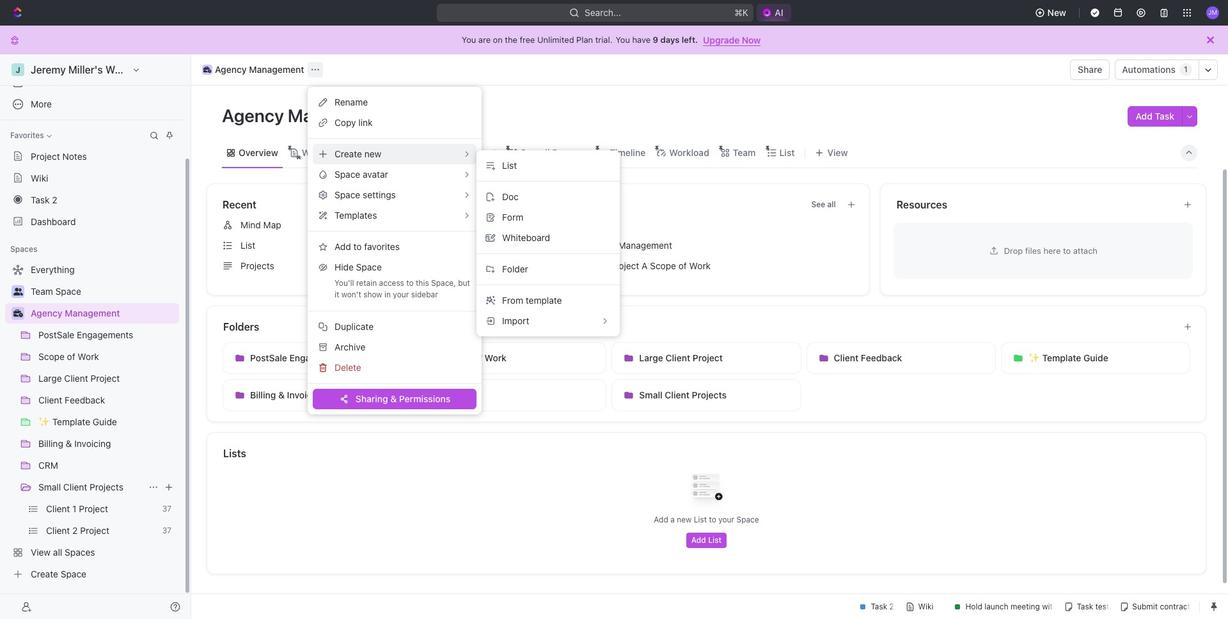 Task type: vqa. For each thing, say whether or not it's contained in the screenshot.
Small Client Projects
yes



Task type: locate. For each thing, give the bounding box(es) containing it.
dashboard link
[[5, 211, 179, 232]]

&
[[278, 390, 285, 400], [390, 393, 397, 404]]

left.
[[682, 35, 698, 45]]

wiki up ‎task
[[31, 172, 48, 183]]

add for add to favorites
[[335, 241, 351, 252]]

project for large client project
[[693, 353, 723, 363]]

resource management
[[577, 240, 672, 251]]

a
[[671, 515, 675, 525]]

0 horizontal spatial of
[[474, 353, 482, 363]]

new right a
[[677, 515, 692, 525]]

agency up overview
[[222, 105, 284, 126]]

0 vertical spatial scope
[[650, 260, 676, 271]]

create new
[[335, 148, 381, 159]]

list up add list
[[694, 515, 707, 525]]

invoicing
[[287, 390, 325, 400]]

work
[[689, 260, 711, 271], [485, 353, 507, 363]]

postsale engagements
[[250, 353, 347, 363]]

project left a on the top of page
[[610, 260, 639, 271]]

✨ template guide
[[1029, 353, 1109, 363]]

client 1 project a scope of work
[[577, 260, 711, 271]]

the
[[505, 35, 517, 45]]

add inside add to favorites link
[[335, 241, 351, 252]]

‎task 2 link
[[5, 189, 179, 210]]

spaces
[[10, 244, 37, 254]]

link
[[358, 117, 373, 128]]

1 horizontal spatial projects
[[241, 260, 274, 271]]

tree containing agency management
[[5, 260, 179, 585]]

management inside resource management link
[[618, 240, 672, 251]]

won't
[[341, 290, 361, 299]]

agency management up 'welcome!' link
[[222, 105, 399, 126]]

scope of work button
[[417, 342, 607, 374]]

0 horizontal spatial 1
[[604, 260, 608, 271]]

to up add list
[[709, 515, 716, 525]]

agency right business time icon
[[215, 64, 247, 75]]

1 horizontal spatial you
[[616, 35, 630, 45]]

1 horizontal spatial new
[[677, 515, 692, 525]]

from
[[502, 295, 523, 306]]

work up crm button
[[485, 353, 507, 363]]

1 horizontal spatial work
[[689, 260, 711, 271]]

1 vertical spatial scope
[[445, 353, 471, 363]]

0 vertical spatial wiki link
[[365, 144, 386, 162]]

agency management
[[215, 64, 304, 75], [222, 105, 399, 126], [31, 308, 120, 319]]

1 vertical spatial projects
[[692, 390, 727, 400]]

1 horizontal spatial project
[[610, 260, 639, 271]]

& right sharing
[[390, 393, 397, 404]]

wiki link down the project notes link
[[5, 168, 179, 188]]

resource management link
[[554, 235, 864, 256]]

work down resource management link at the top of page
[[689, 260, 711, 271]]

organizational
[[409, 147, 471, 158]]

a
[[642, 260, 648, 271]]

scope up crm
[[445, 353, 471, 363]]

of up crm button
[[474, 353, 482, 363]]

this
[[416, 278, 429, 288]]

space right no lists icon.
[[737, 515, 759, 525]]

share
[[1078, 64, 1103, 75]]

1 horizontal spatial space
[[737, 515, 759, 525]]

archive
[[335, 342, 366, 353]]

management inside tree
[[65, 308, 120, 319]]

& for invoicing
[[278, 390, 285, 400]]

show
[[363, 290, 382, 299]]

project inside large client project button
[[693, 353, 723, 363]]

0 horizontal spatial new
[[364, 148, 381, 159]]

list button
[[482, 155, 615, 176]]

favorites
[[364, 241, 400, 252]]

add down add a new list to your space
[[691, 535, 706, 545]]

2 horizontal spatial projects
[[692, 390, 727, 400]]

2 vertical spatial projects
[[90, 482, 123, 493]]

tree inside sidebar navigation
[[5, 260, 179, 585]]

to up hide space
[[353, 241, 362, 252]]

but
[[458, 278, 470, 288]]

add for add list
[[691, 535, 706, 545]]

add inside add list button
[[691, 535, 706, 545]]

0 horizontal spatial project
[[31, 151, 60, 162]]

task
[[1155, 111, 1175, 122]]

hide space
[[335, 262, 382, 273]]

0 horizontal spatial see all
[[493, 200, 517, 209]]

create new link
[[313, 144, 477, 164]]

0 horizontal spatial projects
[[90, 482, 123, 493]]

add inside 'add task' button
[[1136, 111, 1153, 122]]

0 horizontal spatial your
[[393, 290, 409, 299]]

0 horizontal spatial see all button
[[488, 197, 522, 212]]

1 vertical spatial project
[[610, 260, 639, 271]]

postsale engagements button
[[223, 342, 412, 374]]

lists button
[[223, 446, 1191, 461]]

1 vertical spatial work
[[485, 353, 507, 363]]

see all button
[[488, 197, 522, 212], [806, 197, 841, 212]]

timeline link
[[607, 144, 646, 162]]

2 vertical spatial agency
[[31, 308, 62, 319]]

0 vertical spatial agency management link
[[199, 62, 307, 77]]

1 vertical spatial 1
[[604, 260, 608, 271]]

0 horizontal spatial agency management link
[[31, 303, 177, 324]]

2 horizontal spatial project
[[693, 353, 723, 363]]

add list
[[691, 535, 722, 545]]

new right 'create'
[[364, 148, 381, 159]]

0 vertical spatial project
[[31, 151, 60, 162]]

favorites button
[[5, 128, 57, 143]]

& for permissions
[[390, 393, 397, 404]]

1 horizontal spatial all
[[827, 200, 836, 209]]

1 vertical spatial agency management
[[222, 105, 399, 126]]

of down resource management link at the top of page
[[679, 260, 687, 271]]

scope inside button
[[445, 353, 471, 363]]

0 horizontal spatial work
[[485, 353, 507, 363]]

0 horizontal spatial small client projects
[[38, 482, 123, 493]]

client 1 project a scope of work link
[[554, 256, 864, 276]]

sharing & permissions link
[[313, 389, 477, 409]]

2 see from the left
[[811, 200, 825, 209]]

0 vertical spatial space
[[356, 262, 382, 273]]

1
[[1184, 65, 1188, 74], [604, 260, 608, 271]]

small client projects inside small client projects button
[[639, 390, 727, 400]]

to inside add to favorites link
[[353, 241, 362, 252]]

doc button
[[482, 187, 615, 207]]

& inside button
[[278, 390, 285, 400]]

business time image
[[13, 310, 23, 317]]

mind map link
[[218, 215, 527, 235]]

billing
[[250, 390, 276, 400]]

agency
[[215, 64, 247, 75], [222, 105, 284, 126], [31, 308, 62, 319]]

guide
[[1084, 353, 1109, 363]]

1 vertical spatial wiki link
[[5, 168, 179, 188]]

1 down resource
[[604, 260, 608, 271]]

space up retain
[[356, 262, 382, 273]]

wiki right 'create'
[[367, 147, 386, 158]]

your up add list
[[719, 515, 735, 525]]

0 horizontal spatial scope
[[445, 353, 471, 363]]

no lists icon. image
[[681, 464, 732, 515]]

wiki link right 'create'
[[365, 144, 386, 162]]

✨
[[1029, 353, 1040, 363]]

2 vertical spatial agency management
[[31, 308, 120, 319]]

1 all from the left
[[509, 200, 517, 209]]

scope right a on the top of page
[[650, 260, 676, 271]]

1 horizontal spatial &
[[390, 393, 397, 404]]

1 vertical spatial agency
[[222, 105, 284, 126]]

welcome! link
[[299, 144, 344, 162]]

team link
[[731, 144, 756, 162]]

agency management right business time image
[[31, 308, 120, 319]]

folder
[[502, 264, 528, 274]]

0 horizontal spatial see
[[493, 200, 507, 209]]

wiki
[[367, 147, 386, 158], [31, 172, 48, 183]]

1 horizontal spatial agency management link
[[199, 62, 307, 77]]

1 horizontal spatial small client projects
[[639, 390, 727, 400]]

1 see all from the left
[[493, 200, 517, 209]]

0 vertical spatial small
[[639, 390, 663, 400]]

add task
[[1136, 111, 1175, 122]]

add left a
[[654, 515, 668, 525]]

add a new list to your space
[[654, 515, 759, 525]]

import button
[[482, 311, 615, 331]]

you left the are
[[462, 35, 476, 45]]

project inside client 1 project a scope of work link
[[610, 260, 639, 271]]

add task button
[[1128, 106, 1182, 127]]

✨ template guide button
[[1001, 342, 1191, 374]]

project down folders button
[[693, 353, 723, 363]]

0 vertical spatial your
[[393, 290, 409, 299]]

see
[[493, 200, 507, 209], [811, 200, 825, 209]]

0 vertical spatial small client projects
[[639, 390, 727, 400]]

small client projects inside small client projects link
[[38, 482, 123, 493]]

your right in
[[393, 290, 409, 299]]

large client project
[[639, 353, 723, 363]]

to left this
[[406, 278, 414, 288]]

0 horizontal spatial &
[[278, 390, 285, 400]]

list right team
[[780, 147, 795, 158]]

project inside sidebar navigation
[[31, 151, 60, 162]]

small
[[639, 390, 663, 400], [38, 482, 61, 493]]

copy link link
[[313, 113, 477, 133]]

overall process link
[[518, 144, 586, 162]]

1 see from the left
[[493, 200, 507, 209]]

now
[[742, 34, 761, 45]]

1 vertical spatial small
[[38, 482, 61, 493]]

project for client 1 project a scope of work
[[610, 260, 639, 271]]

1 horizontal spatial wiki
[[367, 147, 386, 158]]

0 vertical spatial new
[[364, 148, 381, 159]]

1 vertical spatial your
[[719, 515, 735, 525]]

agency management right business time icon
[[215, 64, 304, 75]]

1 vertical spatial wiki
[[31, 172, 48, 183]]

recent
[[223, 199, 257, 210]]

project down favorites button
[[31, 151, 60, 162]]

1 vertical spatial space
[[737, 515, 759, 525]]

1 vertical spatial of
[[474, 353, 482, 363]]

0 horizontal spatial small
[[38, 482, 61, 493]]

& right billing
[[278, 390, 285, 400]]

whiteboard button
[[482, 228, 615, 248]]

upgrade now link
[[703, 34, 761, 45]]

agency right business time image
[[31, 308, 62, 319]]

0 horizontal spatial you
[[462, 35, 476, 45]]

add list button
[[686, 533, 727, 548]]

tree
[[5, 260, 179, 585]]

1 vertical spatial small client projects
[[38, 482, 123, 493]]

0 horizontal spatial space
[[356, 262, 382, 273]]

0 horizontal spatial wiki
[[31, 172, 48, 183]]

0 vertical spatial agency management
[[215, 64, 304, 75]]

0 vertical spatial 1
[[1184, 65, 1188, 74]]

folders
[[223, 321, 259, 333]]

add left 'task'
[[1136, 111, 1153, 122]]

0 vertical spatial of
[[679, 260, 687, 271]]

0 vertical spatial projects
[[241, 260, 274, 271]]

to inside you'll retain access to this space, but it won't show in your sidebar
[[406, 278, 414, 288]]

add up the hide
[[335, 241, 351, 252]]

1 horizontal spatial small
[[639, 390, 663, 400]]

1 horizontal spatial see all button
[[806, 197, 841, 212]]

form button
[[482, 207, 615, 228]]

projects inside projects link
[[241, 260, 274, 271]]

1 right automations
[[1184, 65, 1188, 74]]

0 vertical spatial list link
[[777, 144, 795, 162]]

0 horizontal spatial all
[[509, 200, 517, 209]]

dashboards
[[31, 77, 80, 88]]

2 vertical spatial project
[[693, 353, 723, 363]]

2 you from the left
[[616, 35, 630, 45]]

0 horizontal spatial list link
[[218, 235, 527, 256]]

you left 'have'
[[616, 35, 630, 45]]

project notes
[[31, 151, 87, 162]]

business time image
[[203, 67, 211, 73]]

1 horizontal spatial see
[[811, 200, 825, 209]]

project
[[31, 151, 60, 162], [610, 260, 639, 271], [693, 353, 723, 363]]

1 horizontal spatial see all
[[811, 200, 836, 209]]

1 vertical spatial agency management link
[[31, 303, 177, 324]]

1 horizontal spatial 1
[[1184, 65, 1188, 74]]

to right 'here'
[[1063, 245, 1071, 256]]

of
[[679, 260, 687, 271], [474, 353, 482, 363]]

2 all from the left
[[827, 200, 836, 209]]



Task type: describe. For each thing, give the bounding box(es) containing it.
1 horizontal spatial scope
[[650, 260, 676, 271]]

create new button
[[313, 144, 477, 164]]

overall
[[520, 147, 550, 158]]

delete
[[335, 362, 361, 373]]

crm button
[[417, 379, 607, 411]]

1 see all button from the left
[[488, 197, 522, 212]]

timeline
[[610, 147, 646, 158]]

whiteboard
[[502, 232, 550, 243]]

lists
[[223, 448, 246, 459]]

team
[[733, 147, 756, 158]]

attach
[[1073, 245, 1098, 256]]

chart
[[473, 147, 497, 158]]

client feedback
[[834, 353, 902, 363]]

template
[[1042, 353, 1081, 363]]

you'll retain access to this space, but it won't show in your sidebar
[[335, 278, 470, 299]]

access
[[379, 278, 404, 288]]

dashboards link
[[5, 72, 179, 93]]

notes
[[62, 151, 87, 162]]

search...
[[585, 7, 621, 18]]

process
[[552, 147, 586, 158]]

0 vertical spatial agency
[[215, 64, 247, 75]]

projects inside small client projects button
[[692, 390, 727, 400]]

dashboard
[[31, 216, 76, 227]]

agency management link inside tree
[[31, 303, 177, 324]]

here
[[1044, 245, 1061, 256]]

small inside sidebar navigation
[[38, 482, 61, 493]]

resource
[[577, 240, 616, 251]]

add to favorites
[[335, 241, 400, 252]]

1 you from the left
[[462, 35, 476, 45]]

wiki inside sidebar navigation
[[31, 172, 48, 183]]

new
[[1048, 7, 1066, 18]]

automations
[[1122, 64, 1176, 75]]

small client projects link
[[38, 477, 143, 498]]

drop
[[1004, 245, 1023, 256]]

resources button
[[896, 197, 1173, 212]]

feedback
[[861, 353, 902, 363]]

0 vertical spatial work
[[689, 260, 711, 271]]

upgrade
[[703, 34, 740, 45]]

postsale
[[250, 353, 287, 363]]

folder button
[[482, 259, 615, 280]]

archive link
[[313, 337, 477, 358]]

1 horizontal spatial wiki link
[[365, 144, 386, 162]]

list down add a new list to your space
[[708, 535, 722, 545]]

it
[[335, 290, 339, 299]]

of inside button
[[474, 353, 482, 363]]

2 see all button from the left
[[806, 197, 841, 212]]

copy
[[335, 117, 356, 128]]

files
[[1025, 245, 1041, 256]]

retain
[[356, 278, 377, 288]]

0 horizontal spatial wiki link
[[5, 168, 179, 188]]

small client projects button
[[612, 379, 801, 411]]

sharing & permissions
[[356, 393, 451, 404]]

you are on the free unlimited plan trial. you have 9 days left. upgrade now
[[462, 34, 761, 45]]

small inside button
[[639, 390, 663, 400]]

client inside tree
[[63, 482, 87, 493]]

workload
[[669, 147, 709, 158]]

client inside button
[[666, 353, 690, 363]]

mind
[[241, 219, 261, 230]]

space,
[[431, 278, 456, 288]]

2
[[52, 194, 57, 205]]

engagements
[[289, 353, 347, 363]]

list down mind
[[241, 240, 255, 251]]

form
[[502, 212, 524, 223]]

1 horizontal spatial list link
[[777, 144, 795, 162]]

on
[[493, 35, 503, 45]]

large
[[639, 353, 663, 363]]

list up doc
[[502, 160, 517, 171]]

workload link
[[667, 144, 709, 162]]

1 horizontal spatial your
[[719, 515, 735, 525]]

billing & invoicing button
[[223, 379, 412, 411]]

plan
[[577, 35, 593, 45]]

work inside button
[[485, 353, 507, 363]]

1 vertical spatial new
[[677, 515, 692, 525]]

have
[[632, 35, 651, 45]]

1 vertical spatial list link
[[218, 235, 527, 256]]

days
[[661, 35, 680, 45]]

sidebar
[[411, 290, 438, 299]]

overall process
[[520, 147, 586, 158]]

projects inside small client projects link
[[90, 482, 123, 493]]

doc
[[502, 191, 519, 202]]

duplicate
[[335, 321, 374, 332]]

agency management inside sidebar navigation
[[31, 308, 120, 319]]

‎task
[[31, 194, 50, 205]]

agency inside sidebar navigation
[[31, 308, 62, 319]]

resources
[[897, 199, 948, 210]]

welcome!
[[302, 147, 344, 158]]

scope of work
[[445, 353, 507, 363]]

free
[[520, 35, 535, 45]]

sharing
[[356, 393, 388, 404]]

overview link
[[236, 144, 278, 162]]

overview
[[239, 147, 278, 158]]

organizational chart
[[409, 147, 497, 158]]

from template
[[502, 295, 562, 306]]

your inside you'll retain access to this space, but it won't show in your sidebar
[[393, 290, 409, 299]]

folders button
[[223, 319, 1173, 335]]

project notes link
[[5, 146, 179, 166]]

map
[[263, 219, 281, 230]]

add to favorites link
[[313, 237, 477, 257]]

projects link
[[218, 256, 527, 276]]

copy link
[[335, 117, 373, 128]]

from template button
[[482, 290, 615, 311]]

1 horizontal spatial of
[[679, 260, 687, 271]]

mind map
[[241, 219, 281, 230]]

crm
[[445, 390, 465, 400]]

2 see all from the left
[[811, 200, 836, 209]]

add for add a new list to your space
[[654, 515, 668, 525]]

new inside dropdown button
[[364, 148, 381, 159]]

0 vertical spatial wiki
[[367, 147, 386, 158]]

sidebar navigation
[[0, 54, 191, 619]]

add for add task
[[1136, 111, 1153, 122]]



